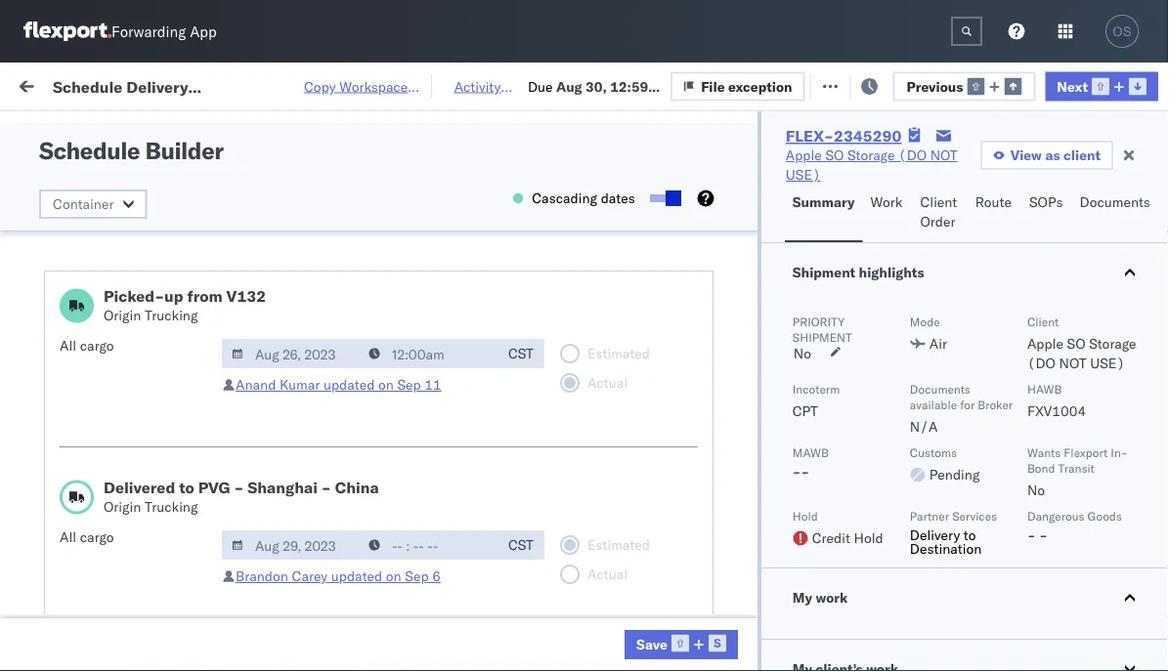 Task type: vqa. For each thing, say whether or not it's contained in the screenshot.


Task type: locate. For each thing, give the bounding box(es) containing it.
2 schedule pickup from los angeles, ca from the top
[[45, 475, 264, 511]]

jun left 11,
[[410, 571, 433, 589]]

work right 'import'
[[112, 76, 146, 93]]

previous
[[907, 77, 963, 95]]

all cargo for delivered
[[60, 529, 114, 546]]

n/a
[[910, 418, 938, 436]]

cargo
[[80, 337, 114, 354], [80, 529, 114, 546]]

ocean fcl for unknown
[[598, 356, 667, 373]]

2 vertical spatial flexport demo consignee
[[725, 485, 886, 503]]

pickup for schedule pickup from madrid– barajas airport, madrid, spain link
[[106, 303, 149, 320]]

all left airport,
[[60, 337, 76, 354]]

confirm inside confirm pickup from amsterdam airport schiphol, haarlemmermeer, netherlands
[[41, 518, 91, 535]]

2 vertical spatial aug
[[420, 270, 446, 287]]

los down madrid, at left
[[153, 355, 175, 372]]

confirm inside confirm delivery 'link'
[[45, 183, 95, 200]]

12:59 right filters
[[610, 77, 648, 95]]

0 vertical spatial pm
[[348, 528, 369, 546]]

upload customs clearance documents link down 'haarlemmermeer,' on the bottom left of page
[[45, 560, 278, 599]]

schedule pickup from los angeles, ca link for 12:59 am mst, feb 28, 2023
[[45, 388, 278, 427]]

vandelay for vandelay
[[725, 356, 782, 373]]

storage down 'my'
[[787, 614, 835, 632]]

2 karl from the top
[[1020, 571, 1045, 589]]

of right bill
[[186, 131, 198, 148]]

0 vertical spatial on
[[378, 76, 393, 93]]

test down destination
[[924, 571, 949, 589]]

file
[[936, 76, 960, 93], [701, 77, 725, 95]]

1 vertical spatial trucking
[[145, 499, 198, 516]]

services
[[952, 509, 997, 524]]

1 vertical spatial bookings test consignee
[[853, 399, 1008, 416]]

2 vertical spatial on
[[386, 568, 402, 585]]

2 integration test account - on ag from the left
[[853, 442, 1063, 459]]

mdt, left may
[[373, 528, 407, 546]]

pm for 4:00
[[348, 571, 369, 589]]

exception up client name button
[[728, 77, 792, 95]]

angeles, left "kumar"
[[210, 389, 264, 406]]

upload customs clearance documents link
[[45, 560, 278, 599], [45, 646, 278, 672]]

1 cst from the top
[[508, 345, 534, 362]]

1 flex-191914 from the top
[[1079, 141, 1168, 158]]

haarlemmermeer,
[[103, 537, 215, 554]]

12:59 am mdt, jun 15, 2023
[[315, 442, 504, 459]]

2 horizontal spatial client
[[1027, 314, 1059, 329]]

1 vertical spatial angeles,
[[210, 389, 264, 406]]

0 vertical spatial flex-191914
[[1079, 141, 1168, 158]]

for
[[960, 397, 975, 412]]

account for 12:00 am mdt, aug 19, 2023
[[953, 184, 1005, 201]]

so right save button
[[765, 614, 784, 632]]

4 unknown from the top
[[315, 485, 376, 503]]

1 vertical spatial jun
[[410, 571, 433, 589]]

1 integration test account - karl lagerfeld from the top
[[853, 528, 1107, 546]]

1 vertical spatial flex-191914
[[1079, 399, 1168, 416]]

not inside apple so storage (do not use)
[[930, 147, 958, 164]]

schedule pickup from los angeles, ca link for unknown
[[45, 474, 278, 513]]

2 horizontal spatial to
[[964, 527, 976, 544]]

0 vertical spatial all
[[60, 337, 76, 354]]

-- : -- -- text field up 6
[[359, 531, 498, 560]]

unknown
[[315, 227, 376, 244], [315, 313, 376, 330], [315, 356, 376, 373], [315, 485, 376, 503]]

schedule delivery appointment for the bottom schedule delivery appointment link
[[45, 441, 240, 459]]

1 vertical spatial upload
[[45, 613, 89, 631]]

2 upload from the top
[[45, 613, 89, 631]]

air for 12:59 am mdt, aug 30, 2023
[[598, 270, 616, 287]]

2 vertical spatial customs
[[93, 647, 148, 664]]

0 vertical spatial integration test account - karl lagerfeld
[[853, 528, 1107, 546]]

am
[[556, 97, 579, 114], [356, 184, 379, 201], [356, 270, 379, 287], [356, 399, 379, 416], [356, 442, 379, 459], [356, 614, 379, 632]]

los for schedule pickup from los angeles, ca link related to 12:59 am mst, feb 28, 2023
[[184, 389, 206, 406]]

1 all from the top
[[60, 337, 76, 354]]

3 flexport demo consignee from the top
[[725, 485, 886, 503]]

1 clearance from the top
[[151, 561, 214, 578]]

upload down upload proof of delivery button
[[45, 647, 89, 664]]

1 horizontal spatial no
[[794, 345, 811, 362]]

1 vertical spatial upload customs clearance documents link
[[45, 646, 278, 672]]

schedule delivery appointment link up schedule pickup from madrid– barajas airport, madrid, spain
[[41, 268, 237, 288]]

ag down n/a
[[917, 442, 936, 459]]

1 vertical spatial hold
[[854, 530, 884, 547]]

client apple so storage (do not use) incoterm cpt
[[793, 314, 1137, 420]]

2 vertical spatial ca
[[45, 494, 64, 511]]

12:59
[[610, 77, 648, 95], [315, 270, 353, 287], [315, 399, 353, 416], [315, 442, 353, 459], [315, 614, 353, 632]]

2 vertical spatial to
[[964, 527, 976, 544]]

191914 up the actions
[[1121, 141, 1168, 158]]

to inside delivered to pvg - shanghai - china origin trucking
[[179, 478, 194, 498]]

1 vertical spatial customs
[[93, 561, 148, 578]]

1 vertical spatial to
[[179, 478, 194, 498]]

0 vertical spatial upload customs clearance documents
[[45, 561, 214, 597]]

am right 12:00
[[356, 184, 379, 201]]

2 vertical spatial bookings test consignee
[[853, 485, 1008, 503]]

at
[[287, 76, 300, 93]]

confirm for confirm pickup from los angeles, ca
[[22, 355, 71, 372]]

2 lagerfeld from the top
[[1049, 571, 1107, 589]]

demo for 12:59 am mst, feb 28, 2023
[[780, 399, 816, 416]]

0 horizontal spatial vandelay
[[725, 356, 782, 373]]

mdt, down mst,
[[382, 442, 417, 459]]

to for default
[[494, 75, 507, 92]]

from left pvg
[[152, 475, 181, 492]]

2023 for 12:59 am mdt, sep 15, 2023
[[473, 614, 507, 632]]

ca for 12:59 am mst, feb 28, 2023
[[45, 408, 64, 425]]

-- : -- -- text field
[[359, 339, 498, 369], [359, 531, 498, 560]]

integration test account - karl lagerfeld for flex-213049
[[853, 528, 1107, 546]]

los inside "link"
[[153, 355, 175, 372]]

2 -- : -- -- text field from the top
[[359, 531, 498, 560]]

customs down n/a
[[910, 445, 957, 460]]

1 vertical spatial updated
[[331, 568, 382, 585]]

flex-231855
[[1079, 184, 1168, 201]]

account for 4:00 pm mdt, jun 11, 2023
[[953, 571, 1005, 589]]

brandon carey updated on sep 6 button
[[236, 568, 441, 585]]

all cargo up netherlands
[[60, 529, 114, 546]]

2 cargo from the top
[[80, 529, 114, 546]]

1 upload from the top
[[45, 561, 89, 578]]

flex id button
[[1038, 155, 1168, 175]]

1 trucking from the top
[[145, 307, 198, 324]]

0 horizontal spatial 30,
[[449, 270, 471, 287]]

2345290
[[834, 126, 902, 146]]

unknown up mmm d, yyyy text box
[[315, 313, 376, 330]]

am for 12:59 am mdt, jun 15, 2023
[[356, 442, 379, 459]]

1 vertical spatial airport
[[247, 518, 291, 535]]

0 vertical spatial jun
[[420, 442, 442, 459]]

aug left 19,
[[420, 184, 446, 201]]

ocean left lcl
[[598, 442, 638, 459]]

unknown for studio
[[315, 313, 376, 330]]

0 vertical spatial bookings test consignee
[[853, 141, 1008, 158]]

0 vertical spatial 191914
[[1121, 141, 1168, 158]]

work
[[816, 590, 848, 607]]

1 horizontal spatial airport
[[247, 518, 291, 535]]

upload for upload proof of delivery button
[[45, 613, 89, 631]]

angeles, for 12:59 am mst, feb 28, 2023
[[210, 389, 264, 406]]

3 upload from the top
[[45, 647, 89, 664]]

1 vertical spatial origin
[[104, 499, 141, 516]]

1 vertical spatial on
[[378, 376, 394, 394]]

work button
[[863, 185, 913, 242]]

storage inside the client apple so storage (do not use) incoterm cpt
[[1089, 335, 1137, 352]]

to inside the partner services delivery to destination
[[964, 527, 976, 544]]

2 vertical spatial client
[[1027, 314, 1059, 329]]

12:59 down anand kumar updated on sep 11
[[315, 399, 353, 416]]

schedule for schedule pickup from madrid– barajas airport, madrid, spain link
[[45, 303, 103, 320]]

1 vertical spatial all
[[60, 529, 76, 546]]

to for pvg
[[179, 478, 194, 498]]

client for client name
[[725, 160, 757, 175]]

apple inside the client apple so storage (do not use) incoterm cpt
[[1027, 335, 1064, 352]]

from down confirm pickup from los angeles, ca button
[[152, 389, 181, 406]]

updated for delivered to pvg - shanghai - china
[[331, 568, 382, 585]]

0 vertical spatial angeles,
[[178, 355, 232, 372]]

client up hawb
[[1027, 314, 1059, 329]]

wants
[[1027, 445, 1061, 460]]

resize handle column header right in-
[[1133, 152, 1157, 672]]

resize handle column header left ocean lcl
[[565, 152, 589, 672]]

1 horizontal spatial on
[[1020, 442, 1040, 459]]

2023 for 12:59 am mdt, aug 30, 2023
[[474, 270, 508, 287]]

schedule inside schedule pickup from madrid– barajas airport, madrid, spain
[[45, 303, 103, 320]]

sep for delivered to pvg - shanghai - china
[[405, 568, 429, 585]]

so up flex-166211
[[1067, 335, 1086, 352]]

None checkbox
[[650, 195, 677, 202]]

12:59 am mdt, aug 30, 2023
[[315, 270, 508, 287]]

integration for 3:59 pm mdt, may 9, 2023
[[853, 528, 920, 546]]

appointment up madrid–
[[156, 269, 237, 286]]

3 bookings test consignee from the top
[[853, 485, 1008, 503]]

delivery inside the partner services delivery to destination
[[910, 527, 960, 544]]

1 vertical spatial ocean
[[598, 442, 638, 459]]

1 -- : -- -- text field from the top
[[359, 339, 498, 369]]

pm for 3:59
[[348, 528, 369, 546]]

15, down 28,
[[446, 442, 467, 459]]

schedule delivery appointment up schedule pickup from madrid– barajas airport, madrid, spain
[[41, 269, 237, 286]]

1 karl from the top
[[1020, 528, 1045, 546]]

1 origin from the top
[[104, 307, 141, 324]]

customs inside button
[[93, 647, 148, 664]]

1 vertical spatial upload customs clearance documents
[[45, 647, 214, 672]]

use) down the flex-225842
[[1090, 355, 1125, 372]]

bookings for 12:59 am mst, feb 28, 2023
[[853, 399, 910, 416]]

-- : -- -- text field for picked-up from v132
[[359, 339, 498, 369]]

use) inside the client apple so storage (do not use) incoterm cpt
[[1090, 355, 1125, 372]]

2 vertical spatial sep
[[420, 614, 445, 632]]

2 vertical spatial bookings
[[853, 485, 910, 503]]

2 horizontal spatial no
[[1027, 482, 1045, 499]]

forwarding
[[111, 22, 186, 41]]

from up 'haarlemmermeer,' on the bottom left of page
[[140, 518, 169, 535]]

ocean lcl
[[598, 442, 666, 459]]

updated for picked-up from v132
[[324, 376, 375, 394]]

use) inside apple so storage (do not use)
[[786, 166, 821, 183]]

karl for flex-213038
[[1020, 571, 1045, 589]]

191914
[[1121, 141, 1168, 158], [1121, 399, 1168, 416]]

demo
[[780, 141, 816, 158], [780, 399, 816, 416], [780, 485, 816, 503]]

1 pm from the top
[[348, 528, 369, 546]]

-- : -- -- text field for delivered to pvg - shanghai - china
[[359, 531, 498, 560]]

pickup down delivered
[[95, 518, 137, 535]]

mdt, left 19,
[[382, 184, 417, 201]]

1 schedule pickup from los angeles, ca link from the top
[[45, 388, 278, 427]]

2 demo from the top
[[780, 399, 816, 416]]

resize handle column header right broker
[[1015, 152, 1038, 672]]

schedule pickup from los angeles, ca for 12:59 am mst, feb 28, 2023
[[45, 389, 264, 425]]

reset to default filters button
[[442, 70, 612, 99]]

flex-2345290 link
[[786, 126, 902, 146]]

1 cargo from the top
[[80, 337, 114, 354]]

file up consignee button
[[936, 76, 960, 93]]

ca for unknown
[[45, 494, 64, 511]]

flex-225842
[[1079, 313, 1168, 330]]

mdt, for 12:59 am mdt, aug 30, 2023
[[382, 270, 417, 287]]

confirm inside confirm pickup from los angeles, ca "link"
[[22, 355, 71, 372]]

confirm delivery button
[[45, 182, 149, 204]]

test up n/a
[[913, 399, 939, 416]]

id
[[1073, 160, 1085, 175]]

mdt, for 12:59 am mdt, sep 15, 2023
[[382, 614, 417, 632]]

cst for delivered to pvg - shanghai - china
[[508, 537, 534, 554]]

2023 for 12:59 am mst, feb 28, 2023
[[471, 399, 505, 416]]

-
[[1008, 184, 1017, 201], [853, 227, 861, 244], [861, 227, 869, 244], [881, 442, 889, 459], [1008, 442, 1017, 459], [793, 463, 801, 481], [801, 463, 810, 481], [234, 478, 244, 498], [322, 478, 331, 498], [1027, 527, 1036, 544], [1039, 527, 1048, 544], [1008, 528, 1017, 546], [1008, 571, 1017, 589]]

integration up the '--'
[[853, 184, 920, 201]]

aug for 12:00 am mdt, aug 19, 2023
[[420, 184, 446, 201]]

use) left flex-234234
[[1028, 614, 1063, 632]]

0 vertical spatial fcl
[[642, 356, 667, 373]]

0 horizontal spatial airport
[[128, 236, 171, 253]]

dangerous
[[1027, 509, 1085, 524]]

0 vertical spatial cargo
[[80, 337, 114, 354]]

3 demo from the top
[[780, 485, 816, 503]]

los inside schedule pickup from los angeles international airport
[[184, 217, 206, 234]]

2 schedule pickup from los angeles, ca link from the top
[[45, 474, 278, 513]]

pickup inside "link"
[[75, 355, 117, 372]]

2 ocean from the top
[[598, 442, 638, 459]]

from up madrid, at left
[[152, 303, 181, 320]]

to inside button
[[494, 75, 507, 92]]

aug inside "due aug 30, 12:59 am"
[[556, 77, 582, 95]]

0 vertical spatial lagerfeld
[[1049, 528, 1107, 546]]

0 vertical spatial demo
[[780, 141, 816, 158]]

2 fcl from the top
[[642, 571, 667, 589]]

vandelay down the studio
[[725, 356, 782, 373]]

2 ocean fcl from the top
[[598, 571, 667, 589]]

ocean for vandelay
[[598, 356, 638, 373]]

pickup for confirm pickup from amsterdam airport schiphol, haarlemmermeer, netherlands link
[[95, 518, 137, 535]]

flexport. image
[[23, 22, 111, 41]]

ocean for integration test account - on ag
[[598, 442, 638, 459]]

0 horizontal spatial client
[[725, 160, 757, 175]]

client name button
[[716, 155, 823, 175]]

0 horizontal spatial file exception
[[701, 77, 792, 95]]

1 vertical spatial karl
[[1020, 571, 1045, 589]]

2 upload customs clearance documents link from the top
[[45, 646, 278, 672]]

1 ocean from the top
[[598, 356, 638, 373]]

flexport demo consignee for unknown
[[725, 485, 886, 503]]

0 vertical spatial schedule delivery appointment link
[[41, 268, 237, 288]]

None text field
[[951, 17, 983, 46]]

1 vandelay from the left
[[725, 356, 782, 373]]

flex- up transit
[[1079, 442, 1121, 459]]

import
[[64, 76, 108, 93]]

1 fcl from the top
[[642, 356, 667, 373]]

test for 12:59 am mst, feb 28, 2023
[[913, 399, 939, 416]]

2 upload customs clearance documents from the top
[[45, 647, 214, 672]]

ocean up save
[[598, 571, 638, 589]]

2 clearance from the top
[[151, 647, 214, 664]]

759
[[258, 76, 284, 93]]

los up amsterdam
[[184, 475, 206, 492]]

vandelay left west
[[853, 356, 909, 373]]

am down filters
[[556, 97, 579, 114]]

aug down the 12:00 am mdt, aug 19, 2023
[[420, 270, 446, 287]]

2 flex-191914 from the top
[[1079, 399, 1168, 416]]

0 horizontal spatial of
[[130, 613, 142, 631]]

use) up summary
[[786, 166, 821, 183]]

0 horizontal spatial hold
[[793, 509, 818, 524]]

12:59 up china
[[315, 442, 353, 459]]

flex-231855 button
[[1048, 179, 1168, 207], [1048, 179, 1168, 207]]

on up bond
[[1020, 442, 1040, 459]]

0 horizontal spatial on
[[893, 442, 913, 459]]

213038
[[1121, 571, 1168, 589]]

2 vertical spatial angeles,
[[210, 475, 264, 492]]

upload customs clearance documents button
[[45, 646, 278, 672]]

1 vertical spatial cst
[[508, 537, 534, 554]]

snoozed
[[106, 121, 151, 136]]

0 vertical spatial work
[[112, 76, 146, 93]]

0 vertical spatial confirm
[[45, 183, 95, 200]]

air for unknown
[[598, 227, 616, 244]]

resize handle column header right cpt
[[819, 152, 843, 672]]

1 ocean fcl from the top
[[598, 356, 667, 373]]

clearance inside button
[[151, 647, 214, 664]]

karl for flex-213049
[[1020, 528, 1045, 546]]

test
[[913, 141, 939, 158], [924, 184, 949, 201], [913, 399, 939, 416], [796, 442, 822, 459], [924, 442, 949, 459], [913, 485, 939, 503], [924, 528, 949, 546], [924, 571, 949, 589]]

1 lagerfeld from the top
[[1049, 528, 1107, 546]]

from inside schedule pickup from madrid– barajas airport, madrid, spain
[[152, 303, 181, 320]]

my
[[793, 590, 812, 607]]

0 vertical spatial schedule pickup from los angeles, ca link
[[45, 388, 278, 427]]

route
[[975, 194, 1012, 211]]

15, for jun
[[446, 442, 467, 459]]

1 integration test account - on ag from the left
[[725, 442, 936, 459]]

1 vertical spatial lagerfeld
[[1049, 571, 1107, 589]]

schedule pickup from los angeles international airport
[[45, 217, 259, 253]]

file exception
[[936, 76, 1027, 93], [701, 77, 792, 95]]

1 horizontal spatial to
[[494, 75, 507, 92]]

documents down netherlands
[[45, 580, 116, 597]]

mdt, for 12:59 am mdt, jun 15, 2023
[[382, 442, 417, 459]]

confirm for confirm delivery
[[45, 183, 95, 200]]

0 vertical spatial upload
[[45, 561, 89, 578]]

jun for 11,
[[410, 571, 433, 589]]

from right the up
[[187, 286, 223, 306]]

upload customs clearance documents inside button
[[45, 647, 214, 672]]

2 origin from the top
[[104, 499, 141, 516]]

not inside the client apple so storage (do not use) incoterm cpt
[[1059, 355, 1087, 372]]

1 horizontal spatial of
[[186, 131, 198, 148]]

ocean fcl up ocean lcl
[[598, 356, 667, 373]]

0 vertical spatial schedule pickup from los angeles, ca
[[45, 389, 264, 425]]

shipment
[[793, 264, 856, 281]]

delivery inside 'link'
[[98, 183, 149, 200]]

due aug 30, 12:59 am
[[528, 77, 648, 114]]

3:59
[[315, 528, 345, 546]]

pm right 3:59
[[348, 528, 369, 546]]

delivery up delivered
[[106, 441, 157, 459]]

appointment up pvg
[[160, 441, 240, 459]]

15, for sep
[[448, 614, 469, 632]]

schedule inside schedule pickup from los angeles international airport
[[45, 217, 103, 234]]

Search Work text field
[[612, 70, 825, 99]]

213049
[[1121, 528, 1168, 546]]

0 vertical spatial -- : -- -- text field
[[359, 339, 498, 369]]

documents inside documents available for broker n/a
[[910, 382, 971, 396]]

mode
[[910, 314, 940, 329]]

file exception up client name
[[701, 77, 792, 95]]

(do inside the client apple so storage (do not use) incoterm cpt
[[1027, 355, 1056, 372]]

ag up bond
[[1044, 442, 1063, 459]]

12:59 down 4:00
[[315, 614, 353, 632]]

2 bookings test consignee from the top
[[853, 399, 1008, 416]]

ag
[[917, 442, 936, 459], [1044, 442, 1063, 459]]

3 resize handle column header from the left
[[565, 152, 589, 672]]

mdt, for 12:00 am mdt, aug 19, 2023
[[382, 184, 417, 201]]

workitem
[[22, 160, 73, 175]]

work down the apple so storage (do not use) link
[[871, 194, 903, 211]]

schedule for schedule pickup from los angeles international airport link
[[45, 217, 103, 234]]

china
[[335, 478, 379, 498]]

2 all cargo from the top
[[60, 529, 114, 546]]

upload customs clearance documents up upload proof of delivery
[[45, 561, 214, 597]]

consignee inside button
[[853, 160, 909, 175]]

0 vertical spatial ca
[[236, 355, 254, 372]]

1 vertical spatial client
[[920, 194, 957, 211]]

ocean fcl
[[598, 356, 667, 373], [598, 571, 667, 589]]

2 pm from the top
[[348, 571, 369, 589]]

pickup inside schedule pickup from los angeles international airport
[[106, 217, 149, 234]]

1 horizontal spatial client
[[920, 194, 957, 211]]

0 vertical spatial trucking
[[145, 307, 198, 324]]

sep for picked-up from v132
[[397, 376, 421, 394]]

sep up "12:59 am mst, feb 28, 2023"
[[397, 376, 421, 394]]

1 vertical spatial all cargo
[[60, 529, 114, 546]]

schedule delivery appointment button up schedule pickup from madrid– barajas airport, madrid, spain
[[41, 268, 237, 290]]

account for 3:59 pm mdt, may 9, 2023
[[953, 528, 1005, 546]]

2 all from the top
[[60, 529, 76, 546]]

madrid–
[[184, 303, 235, 320]]

0 horizontal spatial to
[[179, 478, 194, 498]]

confirm
[[45, 183, 95, 200], [22, 355, 71, 372], [41, 518, 91, 535]]

2 integration test account - karl lagerfeld from the top
[[853, 571, 1107, 589]]

1 all cargo from the top
[[60, 337, 114, 354]]

12:59 am mdt, sep 15, 2023
[[315, 614, 507, 632]]

vandelay
[[725, 356, 782, 373], [853, 356, 909, 373]]

integration down partner
[[853, 528, 920, 546]]

1 vertical spatial flexport demo consignee
[[725, 399, 886, 416]]

1 vertical spatial ocean fcl
[[598, 571, 667, 589]]

flex-238969
[[1079, 442, 1168, 459]]

30,
[[586, 77, 607, 95], [449, 270, 471, 287]]

1 vertical spatial sep
[[405, 568, 429, 585]]

2 vandelay from the left
[[853, 356, 909, 373]]

import work button
[[56, 63, 154, 107]]

angeles, up amsterdam
[[210, 475, 264, 492]]

brandon carey updated on sep 6
[[236, 568, 441, 585]]

0 vertical spatial ocean
[[598, 356, 638, 373]]

resize handle column header
[[280, 152, 303, 672], [497, 152, 520, 672], [565, 152, 589, 672], [692, 152, 716, 672], [819, 152, 843, 672], [1015, 152, 1038, 672], [1133, 152, 1157, 672]]

0 vertical spatial schedule delivery appointment
[[41, 269, 237, 286]]

client
[[1064, 147, 1101, 164]]

cst for picked-up from v132
[[508, 345, 534, 362]]

1 vertical spatial demo
[[780, 399, 816, 416]]

1 horizontal spatial ag
[[1044, 442, 1063, 459]]

shipment highlights button
[[761, 243, 1168, 302]]

hold up credit
[[793, 509, 818, 524]]

1 bookings from the top
[[853, 141, 910, 158]]

no down shipment
[[794, 345, 811, 362]]

flex-213038 button
[[1048, 567, 1168, 594], [1048, 567, 1168, 594]]

2 ag from the left
[[1044, 442, 1063, 459]]

1 horizontal spatial work
[[871, 194, 903, 211]]

2 flexport demo consignee from the top
[[725, 399, 886, 416]]

0 vertical spatial ocean fcl
[[598, 356, 667, 373]]

pickup inside schedule pickup from madrid– barajas airport, madrid, spain
[[106, 303, 149, 320]]

storage down 2345290
[[848, 147, 895, 164]]

pickup inside confirm pickup from amsterdam airport schiphol, haarlemmermeer, netherlands
[[95, 518, 137, 535]]

0 vertical spatial upload customs clearance documents link
[[45, 560, 278, 599]]

confirm pickup from amsterdam airport schiphol, haarlemmermeer, netherlands link
[[41, 517, 293, 574]]

upload for upload customs clearance documents button
[[45, 647, 89, 664]]

3:59 pm mdt, may 9, 2023
[[315, 528, 491, 546]]

aug
[[556, 77, 582, 95], [420, 184, 446, 201], [420, 270, 446, 287]]

on right 205
[[378, 76, 393, 93]]

bookings test consignee for 12:59 am mst, feb 28, 2023
[[853, 399, 1008, 416]]

0 vertical spatial bookings
[[853, 141, 910, 158]]

air for 12:00 am mdt, aug 19, 2023
[[598, 184, 616, 201]]

MMM D, YYYY text field
[[222, 531, 361, 560]]

am down the 12:00 am mdt, aug 19, 2023
[[356, 270, 379, 287]]

fcl up save
[[642, 571, 667, 589]]

spain
[[198, 322, 233, 339]]

1 schedule pickup from los angeles, ca from the top
[[45, 389, 264, 425]]

1 vertical spatial schedule delivery appointment link
[[45, 440, 240, 460]]

lagerfeld down dangerous goods - -
[[1049, 571, 1107, 589]]

flex-166211 button
[[1048, 351, 1168, 379], [1048, 351, 1168, 379]]

flexport demo consignee down incoterm
[[725, 399, 886, 416]]

1 vertical spatial clearance
[[151, 647, 214, 664]]

suitsupply
[[1020, 184, 1086, 201]]

anand kumar updated on sep 11
[[236, 376, 442, 394]]

1 horizontal spatial 30,
[[586, 77, 607, 95]]

2 on from the left
[[1020, 442, 1040, 459]]

dangerous goods - -
[[1027, 509, 1122, 544]]

2 bookings from the top
[[853, 399, 910, 416]]

demo for unknown
[[780, 485, 816, 503]]

bookings test consignee for unknown
[[853, 485, 1008, 503]]

(do down 2345290
[[898, 147, 927, 164]]

pickup down confirm delivery button
[[106, 217, 149, 234]]

origin down delivered
[[104, 499, 141, 516]]

from inside confirm pickup from amsterdam airport schiphol, haarlemmermeer, netherlands
[[140, 518, 169, 535]]

los left angeles
[[184, 217, 206, 234]]

integration for 12:59 am mdt, jun 15, 2023
[[853, 442, 920, 459]]

jun down feb
[[420, 442, 442, 459]]

so up mode on the right top
[[892, 270, 911, 287]]

pvg
[[198, 478, 230, 498]]

flex id
[[1048, 160, 1085, 175]]

schedule for schedule pickup from los angeles, ca link related to 12:59 am mst, feb 28, 2023
[[45, 389, 103, 406]]

no
[[160, 121, 175, 136], [794, 345, 811, 362], [1027, 482, 1045, 499]]

numbers
[[41, 150, 98, 167]]

1 unknown from the top
[[315, 227, 376, 244]]

next button
[[1045, 72, 1159, 101]]

no inside wants flexport in- bond transit no
[[1027, 482, 1045, 499]]

delivery for confirm delivery 'link'
[[98, 183, 149, 200]]

2 vertical spatial demo
[[780, 485, 816, 503]]

flex-213049 button
[[1048, 524, 1168, 551], [1048, 524, 1168, 551]]

2 unknown from the top
[[315, 313, 376, 330]]

0 vertical spatial cst
[[508, 345, 534, 362]]

1 vertical spatial bookings
[[853, 399, 910, 416]]

3 bookings from the top
[[853, 485, 910, 503]]

sep
[[397, 376, 421, 394], [405, 568, 429, 585], [420, 614, 445, 632]]

2 cst from the top
[[508, 537, 534, 554]]

apple inside apple so storage (do not use)
[[786, 147, 822, 164]]

integration test account - karl lagerfeld down destination
[[853, 571, 1107, 589]]

delivered to pvg - shanghai - china origin trucking
[[104, 478, 379, 516]]

cargo up confirm pickup from los angeles, ca
[[80, 337, 114, 354]]

2023 for 4:00 pm mdt, jun 11, 2023
[[461, 571, 495, 589]]

angeles, inside "link"
[[178, 355, 232, 372]]

clearance down upload proof of delivery button
[[151, 647, 214, 664]]

filters
[[561, 75, 600, 92]]

delivery for the bottom schedule delivery appointment link
[[106, 441, 157, 459]]

2 trucking from the top
[[145, 499, 198, 516]]

0 vertical spatial updated
[[324, 376, 375, 394]]

client inside the client apple so storage (do not use) incoterm cpt
[[1027, 314, 1059, 329]]

cargo for delivered
[[80, 529, 114, 546]]

1 horizontal spatial exception
[[963, 76, 1027, 93]]

integration test account - karl lagerfeld down 'services'
[[853, 528, 1107, 546]]

exception up view
[[963, 76, 1027, 93]]

integration test account - karl lagerfeld
[[853, 528, 1107, 546], [853, 571, 1107, 589]]

3 ocean from the top
[[598, 571, 638, 589]]

due
[[528, 77, 553, 95]]

mdt, down "4:00 pm mdt, jun 11, 2023"
[[382, 614, 417, 632]]



Task type: describe. For each thing, give the bounding box(es) containing it.
flex- down flex id button
[[1079, 184, 1121, 201]]

air for 12:59 am mdt, sep 15, 2023
[[598, 614, 616, 632]]

hawb
[[1027, 382, 1062, 396]]

vandelay for vandelay west
[[853, 356, 909, 373]]

2023 for 12:59 am mdt, jun 15, 2023
[[470, 442, 504, 459]]

1 on from the left
[[893, 442, 913, 459]]

mdt, for 4:00 pm mdt, jun 11, 2023
[[373, 571, 407, 589]]

apple so storage (do not use) up mode on the right top
[[853, 270, 1063, 287]]

flex- up name
[[786, 126, 834, 146]]

(0)
[[216, 76, 242, 93]]

231855
[[1121, 184, 1168, 201]]

test for unknown
[[913, 485, 939, 503]]

(do inside apple so storage (do not use)
[[898, 147, 927, 164]]

schedule for topmost schedule delivery appointment link
[[41, 269, 99, 286]]

next
[[1057, 77, 1088, 95]]

angeles
[[210, 217, 259, 234]]

pending
[[930, 466, 980, 483]]

delivery for topmost schedule delivery appointment link
[[102, 269, 153, 286]]

origin inside picked-up from v132 origin trucking
[[104, 307, 141, 324]]

confirm delivery
[[45, 183, 149, 200]]

am for 12:59 am mdt, sep 15, 2023
[[356, 614, 379, 632]]

pickup for schedule pickup from los angeles, ca link related to unknown
[[106, 475, 149, 492]]

storage down destination
[[914, 614, 962, 632]]

30, inside "due aug 30, 12:59 am"
[[586, 77, 607, 95]]

available
[[910, 397, 957, 412]]

documents available for broker n/a
[[910, 382, 1013, 436]]

view as client button
[[980, 141, 1114, 170]]

from inside schedule pickup from los angeles international airport
[[152, 217, 181, 234]]

apple so storage (do not use) up priority
[[725, 270, 936, 287]]

documents up flex-185756 on the right
[[1080, 194, 1151, 211]]

so down destination
[[892, 614, 911, 632]]

1 upload customs clearance documents link from the top
[[45, 560, 278, 599]]

12:59 for 12:59 am mst, feb 28, 2023
[[315, 399, 353, 416]]

by:
[[71, 120, 90, 137]]

previous button
[[893, 72, 1036, 101]]

angeles, for unknown
[[210, 475, 264, 492]]

flex- down the flex-225842
[[1079, 356, 1121, 373]]

documents down proof
[[45, 666, 116, 672]]

from inside picked-up from v132 origin trucking
[[187, 286, 223, 306]]

12:59 for 12:59 am mdt, jun 15, 2023
[[315, 442, 353, 459]]

view as client
[[1011, 147, 1101, 164]]

anand kumar updated on sep 11 button
[[236, 376, 442, 394]]

flex- up flex-234234
[[1079, 571, 1121, 589]]

unknown for ac
[[315, 227, 376, 244]]

airport inside schedule pickup from los angeles international airport
[[128, 236, 171, 253]]

from inside "link"
[[121, 355, 149, 372]]

in-
[[1111, 445, 1128, 460]]

container button
[[39, 190, 147, 219]]

confirm delivery link
[[45, 182, 149, 202]]

missing
[[110, 131, 158, 148]]

west
[[913, 356, 944, 373]]

1 horizontal spatial hold
[[854, 530, 884, 547]]

flex-234529
[[1079, 270, 1168, 287]]

client name
[[725, 160, 791, 175]]

account for 12:59 am mdt, jun 15, 2023
[[953, 442, 1005, 459]]

234529
[[1121, 270, 1168, 287]]

flex- up in-
[[1079, 399, 1121, 416]]

ca inside confirm pickup from los angeles, ca "link"
[[236, 355, 254, 372]]

origin inside delivered to pvg - shanghai - china origin trucking
[[104, 499, 141, 516]]

shipment
[[793, 330, 852, 345]]

28,
[[446, 399, 468, 416]]

am for 12:59 am mdt, aug 30, 2023
[[356, 270, 379, 287]]

clearance for second upload customs clearance documents link from the top
[[151, 647, 214, 664]]

am inside "due aug 30, 12:59 am"
[[556, 97, 579, 114]]

client for client order
[[920, 194, 957, 211]]

flex- down the goods
[[1079, 528, 1121, 546]]

pickup for schedule pickup from los angeles, ca link related to 12:59 am mst, feb 28, 2023
[[106, 389, 149, 406]]

route button
[[968, 185, 1022, 242]]

(do down the '--'
[[838, 270, 866, 287]]

los for schedule pickup from los angeles international airport link
[[184, 217, 206, 234]]

1 vertical spatial appointment
[[160, 441, 240, 459]]

storage up mode on the right top
[[914, 270, 962, 287]]

1 demo from the top
[[780, 141, 816, 158]]

0 horizontal spatial exception
[[728, 77, 792, 95]]

5 resize handle column header from the left
[[819, 152, 843, 672]]

2 resize handle column header from the left
[[497, 152, 520, 672]]

integration for 4:00 pm mdt, jun 11, 2023
[[853, 571, 920, 589]]

flex- up the flex-225842
[[1079, 270, 1121, 287]]

3 unknown from the top
[[315, 356, 376, 373]]

1 vertical spatial schedule delivery appointment button
[[45, 440, 240, 462]]

1 ag from the left
[[917, 442, 936, 459]]

1 upload customs clearance documents from the top
[[45, 561, 214, 597]]

--
[[853, 227, 869, 244]]

234234
[[1121, 614, 1168, 632]]

feb
[[419, 399, 443, 416]]

ac
[[725, 227, 744, 244]]

0 vertical spatial schedule delivery appointment button
[[41, 268, 237, 290]]

7 resize handle column header from the left
[[1133, 152, 1157, 672]]

incoterm
[[793, 382, 840, 396]]

19,
[[449, 184, 471, 201]]

test for 12:00 am mdt, aug 19, 2023
[[924, 184, 949, 201]]

2023 for 3:59 pm mdt, may 9, 2023
[[457, 528, 491, 546]]

priority
[[793, 314, 845, 329]]

all cargo for picked-
[[60, 337, 114, 354]]

0 vertical spatial hold
[[793, 509, 818, 524]]

exception: missing bill of lading numbers
[[41, 131, 243, 167]]

so inside the client apple so storage (do not use) incoterm cpt
[[1067, 335, 1086, 352]]

of inside exception: missing bill of lading numbers
[[186, 131, 198, 148]]

flex- down the flex-234529
[[1079, 313, 1121, 330]]

1 bookings test consignee from the top
[[853, 141, 1008, 158]]

shipment highlights
[[793, 264, 924, 281]]

bookings for unknown
[[853, 485, 910, 503]]

6 resize handle column header from the left
[[1015, 152, 1038, 672]]

jun for 15,
[[420, 442, 442, 459]]

message (0)
[[162, 76, 242, 93]]

0 horizontal spatial work
[[112, 76, 146, 93]]

use) up mode on the right top
[[901, 270, 936, 287]]

lagerfeld for flex-213049
[[1049, 528, 1107, 546]]

all for delivered
[[60, 529, 76, 546]]

1 horizontal spatial file exception
[[936, 76, 1027, 93]]

flex-166211
[[1079, 356, 1168, 373]]

los for confirm pickup from los angeles, ca "link"
[[153, 355, 175, 372]]

lading
[[202, 131, 243, 148]]

0 horizontal spatial file
[[701, 77, 725, 95]]

9,
[[441, 528, 454, 546]]

test for 12:59 am mdt, jun 15, 2023
[[924, 442, 949, 459]]

bond
[[1027, 461, 1055, 476]]

delivered
[[104, 478, 175, 498]]

flex- up id
[[1079, 141, 1121, 158]]

1 vertical spatial 30,
[[449, 270, 471, 287]]

12:59 for 12:59 am mdt, aug 30, 2023
[[315, 270, 353, 287]]

up
[[164, 286, 183, 306]]

test right 2345290
[[913, 141, 939, 158]]

1 flexport demo consignee from the top
[[725, 141, 886, 158]]

view
[[1011, 147, 1042, 164]]

summary button
[[785, 185, 863, 242]]

4 resize handle column header from the left
[[692, 152, 716, 672]]

delivery up upload customs clearance documents button
[[146, 613, 196, 631]]

am for 12:00 am mdt, aug 19, 2023
[[356, 184, 379, 201]]

schedule pickup from los angeles, ca for unknown
[[45, 475, 264, 511]]

am for 12:59 am mst, feb 28, 2023
[[356, 399, 379, 416]]

v132
[[226, 286, 266, 306]]

integration for 12:00 am mdt, aug 19, 2023
[[853, 184, 920, 201]]

storage inside apple so storage (do not use)
[[848, 147, 895, 164]]

flex-185756
[[1079, 227, 1168, 244]]

1 horizontal spatial file
[[936, 76, 960, 93]]

1 191914 from the top
[[1121, 141, 1168, 158]]

los for schedule pickup from los angeles, ca link related to unknown
[[184, 475, 206, 492]]

air for 3:59 pm mdt, may 9, 2023
[[598, 528, 616, 546]]

(do down destination
[[965, 614, 994, 632]]

0 vertical spatial no
[[160, 121, 175, 136]]

os
[[1113, 24, 1132, 39]]

schedule pickup from madrid– barajas airport, madrid, spain
[[45, 303, 235, 339]]

trucking inside picked-up from v132 origin trucking
[[145, 307, 198, 324]]

0 vertical spatial customs
[[910, 445, 957, 460]]

(do down route button in the top right of the page
[[965, 270, 994, 287]]

bill
[[162, 131, 182, 148]]

confirm pickup from los angeles, ca button
[[22, 354, 254, 376]]

unknown for flexport
[[315, 485, 376, 503]]

apple so storage (do not use) down work
[[725, 614, 936, 632]]

aug for 12:59 am mdt, aug 30, 2023
[[420, 270, 446, 287]]

upload proof of delivery
[[45, 613, 196, 631]]

partner
[[910, 509, 949, 524]]

anand
[[236, 376, 276, 394]]

ocean fcl for 4:00 pm mdt, jun 11, 2023
[[598, 571, 667, 589]]

so down flex-2345290 link
[[826, 147, 844, 164]]

flexport demo consignee for 12:59 am mst, feb 28, 2023
[[725, 399, 886, 416]]

pickup for confirm pickup from los angeles, ca "link"
[[75, 355, 117, 372]]

integration test account - suitsupply
[[853, 184, 1086, 201]]

madrid,
[[146, 322, 194, 339]]

airport inside confirm pickup from amsterdam airport schiphol, haarlemmermeer, netherlands
[[247, 518, 291, 535]]

MMM D, YYYY text field
[[222, 339, 361, 369]]

ram
[[747, 227, 775, 244]]

fxv1004
[[1027, 403, 1086, 420]]

mdt, for 3:59 pm mdt, may 9, 2023
[[373, 528, 407, 546]]

(do down work
[[838, 614, 866, 632]]

storage up priority
[[787, 270, 835, 287]]

flex- up the flex-234529
[[1079, 227, 1121, 244]]

1 resize handle column header from the left
[[280, 152, 303, 672]]

flex-213038
[[1079, 571, 1168, 589]]

fcl for vandelay
[[642, 356, 667, 373]]

mawb
[[793, 445, 829, 460]]

upload proof of delivery button
[[45, 613, 196, 634]]

confirm for confirm pickup from amsterdam airport schiphol, haarlemmermeer, netherlands
[[41, 518, 91, 535]]

flex-234234
[[1079, 614, 1168, 632]]

dates
[[601, 190, 635, 207]]

app
[[190, 22, 217, 41]]

schedule for schedule pickup from los angeles, ca link related to unknown
[[45, 475, 103, 492]]

2 191914 from the top
[[1121, 399, 1168, 416]]

12:59 inside "due aug 30, 12:59 am"
[[610, 77, 648, 95]]

test down cpt
[[796, 442, 822, 459]]

759 at risk
[[258, 76, 326, 93]]

so up studio apparel
[[765, 270, 784, 287]]

lagerfeld for flex-213038
[[1049, 571, 1107, 589]]

proof
[[93, 613, 126, 631]]

exception: missing bill of lading numbers button
[[41, 130, 293, 171]]

flex- down flex-213038
[[1079, 614, 1121, 632]]

use) down destination
[[901, 614, 936, 632]]

test for 4:00 pm mdt, jun 11, 2023
[[924, 571, 949, 589]]

shanghai
[[248, 478, 318, 498]]

schedule for the bottom schedule delivery appointment link
[[45, 441, 103, 459]]

lcl
[[642, 442, 666, 459]]

forwarding app
[[111, 22, 217, 41]]

as
[[1045, 147, 1060, 164]]

4:00
[[315, 571, 345, 589]]

on for delivered to pvg - shanghai - china
[[386, 568, 402, 585]]

apple so storage (do not use) down 2345290
[[786, 147, 958, 183]]

fcl for integration
[[642, 571, 667, 589]]

1 vertical spatial work
[[871, 194, 903, 211]]

confirm pickup from amsterdam airport schiphol, haarlemmermeer, netherlands button
[[41, 517, 293, 574]]

all for picked-
[[60, 337, 76, 354]]

cargo for picked-
[[80, 337, 114, 354]]

apparel
[[769, 313, 818, 330]]

cascading
[[532, 190, 597, 207]]

use) down sops button
[[1028, 270, 1063, 287]]

2023 for 12:00 am mdt, aug 19, 2023
[[474, 184, 508, 201]]

flexport inside wants flexport in- bond transit no
[[1064, 445, 1108, 460]]

integration down cpt
[[725, 442, 793, 459]]

snoozed : no
[[106, 121, 175, 136]]

0 vertical spatial appointment
[[156, 269, 237, 286]]

client order button
[[913, 185, 968, 242]]

my work button
[[761, 569, 1168, 628]]

mawb --
[[793, 445, 829, 481]]

schedule pickup from madrid– barajas airport, madrid, spain link
[[45, 302, 278, 341]]

apple so storage (do not use) down destination
[[853, 614, 1063, 632]]

documents button
[[1072, 185, 1162, 242]]

highlights
[[859, 264, 924, 281]]

test for 3:59 pm mdt, may 9, 2023
[[924, 528, 949, 546]]

trucking inside delivered to pvg - shanghai - china origin trucking
[[145, 499, 198, 516]]

11
[[425, 376, 442, 394]]



